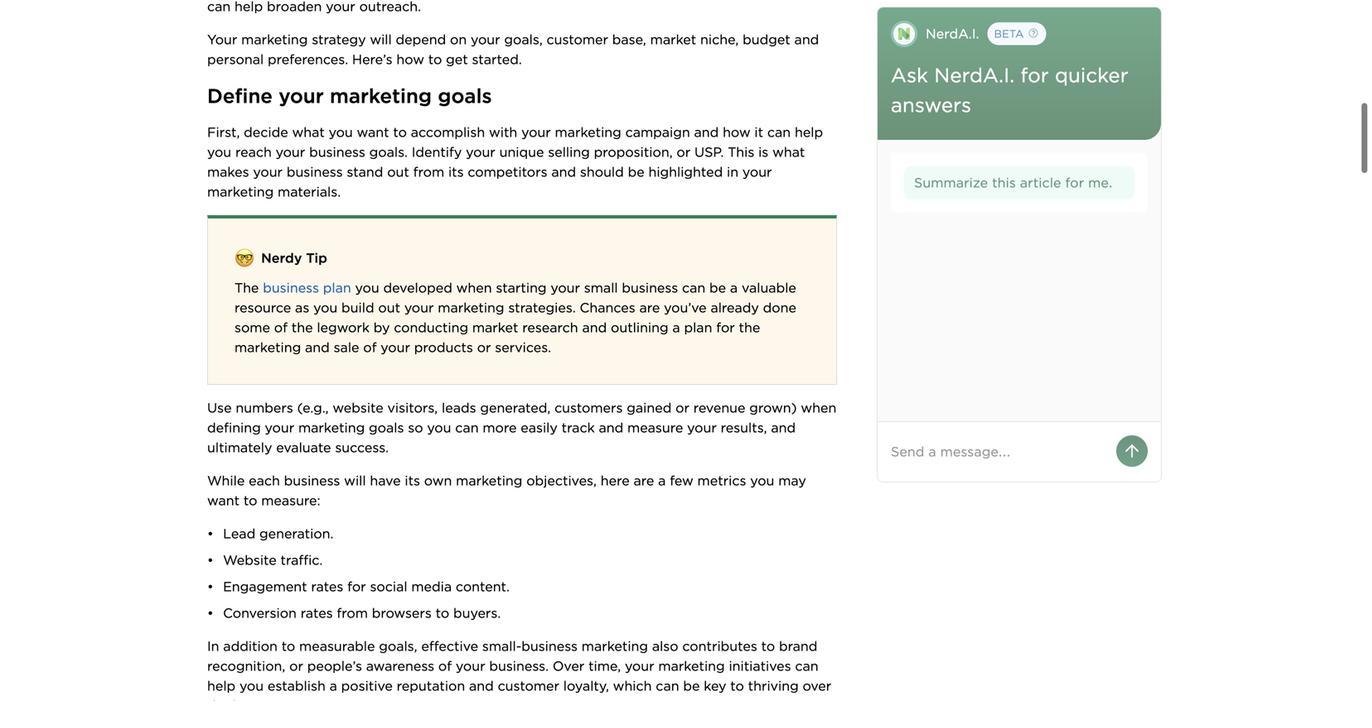 Task type: vqa. For each thing, say whether or not it's contained in the screenshot.
what
yes



Task type: describe. For each thing, give the bounding box(es) containing it.
your down "reach"
[[253, 164, 283, 180]]

and down chances
[[582, 320, 607, 336]]

is
[[758, 144, 768, 160]]

your down effective
[[456, 659, 485, 675]]

initiatives
[[729, 659, 791, 675]]

can inside "use numbers (e.g., website visitors, leads generated, customers gained or revenue grown) when defining your marketing goals so you can more easily track and measure your results, and ultimately evaluate success."
[[455, 420, 479, 436]]

sale
[[334, 340, 359, 356]]

here's
[[352, 51, 392, 67]]

selling
[[548, 144, 590, 160]]

1 vertical spatial from
[[337, 606, 368, 622]]

business inside you developed when starting your small business can be a valuable resource as you build out your marketing strategies. chances are you've already done some of the legwork by conducting market research and outlining a plan for the marketing and sale of your products or services.
[[622, 280, 678, 296]]

also
[[652, 639, 678, 655]]

identify
[[412, 144, 462, 160]]

market inside you developed when starting your small business can be a valuable resource as you build out your marketing strategies. chances are you've already done some of the legwork by conducting market research and outlining a plan for the marketing and sale of your products or services.
[[472, 320, 518, 336]]

your down preferences. at top left
[[279, 84, 324, 108]]

Message Entry text field
[[891, 443, 1103, 462]]

can inside you developed when starting your small business can be a valuable resource as you build out your marketing strategies. chances are you've already done some of the legwork by conducting market research and outlining a plan for the marketing and sale of your products or services.
[[682, 280, 705, 296]]

your up strategies.
[[551, 280, 580, 296]]

1 horizontal spatial of
[[363, 340, 377, 356]]

marketing down makes
[[207, 184, 274, 200]]

generation.
[[259, 526, 334, 542]]

to inside "first, decide what you want to accomplish with your marketing campaign and how it can help you reach your business goals. identify your unique selling proposition, or usp. this is what makes your business stand out from its competitors and should be highlighted in your marketing materials."
[[393, 124, 407, 140]]

when inside you developed when starting your small business can be a valuable resource as you build out your marketing strategies. chances are you've already done some of the legwork by conducting market research and outlining a plan for the marketing and sale of your products or services.
[[456, 280, 492, 296]]

business up as
[[263, 280, 319, 296]]

1 horizontal spatial what
[[772, 144, 805, 160]]

article
[[1020, 175, 1061, 191]]

nerdy
[[261, 250, 302, 266]]

its inside "first, decide what you want to accomplish with your marketing campaign and how it can help you reach your business goals. identify your unique selling proposition, or usp. this is what makes your business stand out from its competitors and should be highlighted in your marketing materials."
[[448, 164, 464, 180]]

out inside you developed when starting your small business can be a valuable resource as you build out your marketing strategies. chances are you've already done some of the legwork by conducting market research and outlining a plan for the marketing and sale of your products or services.
[[378, 300, 400, 316]]

already
[[711, 300, 759, 316]]

define
[[207, 84, 273, 108]]

0 horizontal spatial plan
[[323, 280, 351, 296]]

here
[[601, 473, 630, 489]]

marketing up key
[[658, 659, 725, 675]]

evaluate
[[276, 440, 331, 456]]

or inside "use numbers (e.g., website visitors, leads generated, customers gained or revenue grown) when defining your marketing goals so you can more easily track and measure your results, and ultimately evaluate success."
[[675, 400, 689, 416]]

business inside while each business will have its own marketing objectives, here are a few metrics you may want to measure:
[[284, 473, 340, 489]]

customers
[[554, 400, 623, 416]]

awareness
[[366, 659, 434, 675]]

for up conversion rates from browsers to buyers. at the left bottom of the page
[[347, 579, 366, 595]]

personal
[[207, 51, 264, 67]]

want inside "first, decide what you want to accomplish with your marketing campaign and how it can help you reach your business goals. identify your unique selling proposition, or usp. this is what makes your business stand out from its competitors and should be highlighted in your marketing materials."
[[357, 124, 389, 140]]

makes
[[207, 164, 249, 180]]

use
[[207, 400, 232, 416]]

and down grown)
[[771, 420, 796, 436]]

your inside 'your marketing strategy will depend on your goals, customer base, market niche, budget and personal preferences. here's how to get started.'
[[471, 31, 500, 48]]

marketing up 'time,'
[[582, 639, 648, 655]]

social
[[370, 579, 407, 595]]

plan inside you developed when starting your small business can be a valuable resource as you build out your marketing strategies. chances are you've already done some of the legwork by conducting market research and outlining a plan for the marketing and sale of your products or services.
[[684, 320, 712, 336]]

and left sale
[[305, 340, 330, 356]]

grown)
[[749, 400, 797, 416]]

and down 'customers'
[[599, 420, 623, 436]]

🤓
[[235, 246, 254, 270]]

over
[[553, 659, 584, 675]]

addition
[[223, 639, 278, 655]]

you inside "use numbers (e.g., website visitors, leads generated, customers gained or revenue grown) when defining your marketing goals so you can more easily track and measure your results, and ultimately evaluate success."
[[427, 420, 451, 436]]

strategy
[[312, 31, 366, 48]]

to up initiatives at the right bottom of page
[[761, 639, 775, 655]]

goals.
[[369, 144, 408, 160]]

long
[[233, 699, 262, 702]]

started.
[[472, 51, 522, 67]]

website
[[333, 400, 383, 416]]

outlining
[[611, 320, 668, 336]]

leads
[[442, 400, 476, 416]]

proposition,
[[594, 144, 673, 160]]

or inside the in addition to measurable goals, effective small-business marketing also contributes to brand recognition, or people's awareness of your business. over time, your marketing initiatives can help you establish a positive reputation and customer loyalty, which can be key to thriving over the long term.
[[289, 659, 303, 675]]

marketing up selling
[[555, 124, 621, 140]]

your up which
[[625, 659, 654, 675]]

defining
[[207, 420, 261, 436]]

marketing inside while each business will have its own marketing objectives, here are a few metrics you may want to measure:
[[456, 473, 522, 489]]

to right key
[[730, 679, 744, 695]]

small
[[584, 280, 618, 296]]

want inside while each business will have its own marketing objectives, here are a few metrics you may want to measure:
[[207, 493, 240, 509]]

the inside the in addition to measurable goals, effective small-business marketing also contributes to brand recognition, or people's awareness of your business. over time, your marketing initiatives can help you establish a positive reputation and customer loyalty, which can be key to thriving over the long term.
[[207, 699, 229, 702]]

engagement
[[223, 579, 307, 595]]

this
[[728, 144, 754, 160]]

reputation
[[397, 679, 465, 695]]

beta
[[994, 28, 1024, 40]]

and up usp.
[[694, 124, 719, 140]]

you developed when starting your small business can be a valuable resource as you build out your marketing strategies. chances are you've already done some of the legwork by conducting market research and outlining a plan for the marketing and sale of your products or services.
[[235, 280, 800, 356]]

the business plan
[[235, 280, 351, 296]]

your up unique
[[521, 124, 551, 140]]

ultimately
[[207, 440, 272, 456]]

should
[[580, 164, 624, 180]]

base,
[[612, 31, 646, 48]]

lead generation.
[[223, 526, 334, 542]]

marketing inside 'your marketing strategy will depend on your goals, customer base, market niche, budget and personal preferences. here's how to get started.'
[[241, 31, 308, 48]]

engagement rates for social media content.
[[223, 579, 510, 595]]

(e.g.,
[[297, 400, 329, 416]]

more information about beta image
[[988, 20, 1048, 46]]

of inside the in addition to measurable goals, effective small-business marketing also contributes to brand recognition, or people's awareness of your business. over time, your marketing initiatives can help you establish a positive reputation and customer loyalty, which can be key to thriving over the long term.
[[438, 659, 452, 675]]

answers
[[891, 93, 971, 117]]

you down define your marketing goals
[[329, 124, 353, 140]]

help inside the in addition to measurable goals, effective small-business marketing also contributes to brand recognition, or people's awareness of your business. over time, your marketing initiatives can help you establish a positive reputation and customer loyalty, which can be key to thriving over the long term.
[[207, 679, 235, 695]]

out inside "first, decide what you want to accomplish with your marketing campaign and how it can help you reach your business goals. identify your unique selling proposition, or usp. this is what makes your business stand out from its competitors and should be highlighted in your marketing materials."
[[387, 164, 409, 180]]

be inside you developed when starting your small business can be a valuable resource as you build out your marketing strategies. chances are you've already done some of the legwork by conducting market research and outlining a plan for the marketing and sale of your products or services.
[[709, 280, 726, 296]]

own
[[424, 473, 452, 489]]

0 vertical spatial what
[[292, 124, 325, 140]]

conversion
[[223, 606, 297, 622]]

your down is
[[742, 164, 772, 180]]

research
[[522, 320, 578, 336]]

summarize this article for me.
[[914, 175, 1113, 191]]

highlighted
[[648, 164, 723, 180]]

key
[[704, 679, 726, 695]]

marketing down the some
[[235, 340, 301, 356]]

generated,
[[480, 400, 550, 416]]

measure:
[[261, 493, 320, 509]]

goals, inside 'your marketing strategy will depend on your goals, customer base, market niche, budget and personal preferences. here's how to get started.'
[[504, 31, 543, 48]]

on
[[450, 31, 467, 48]]

your down revenue
[[687, 420, 717, 436]]

your down 'developed'
[[404, 300, 434, 316]]

with
[[489, 124, 517, 140]]

easily
[[521, 420, 558, 436]]

results,
[[721, 420, 767, 436]]

market inside 'your marketing strategy will depend on your goals, customer base, market niche, budget and personal preferences. here's how to get started.'
[[650, 31, 696, 48]]

your down decide
[[276, 144, 305, 160]]

developed
[[383, 280, 452, 296]]

quicker
[[1055, 63, 1128, 87]]

traffic.
[[281, 553, 323, 569]]

business up stand
[[309, 144, 365, 160]]

lead
[[223, 526, 255, 542]]

your down the by
[[381, 340, 410, 356]]

while each business will have its own marketing objectives, here are a few metrics you may want to measure:
[[207, 473, 810, 509]]

conversion rates from browsers to buyers.
[[223, 606, 501, 622]]

unique
[[499, 144, 544, 160]]

contributes
[[682, 639, 757, 655]]

2 horizontal spatial the
[[739, 320, 760, 336]]

establish
[[268, 679, 326, 695]]

services.
[[495, 340, 551, 356]]

help inside "first, decide what you want to accomplish with your marketing campaign and how it can help you reach your business goals. identify your unique selling proposition, or usp. this is what makes your business stand out from its competitors and should be highlighted in your marketing materials."
[[795, 124, 823, 140]]



Task type: locate. For each thing, give the bounding box(es) containing it.
customer down business.
[[498, 679, 559, 695]]

business up measure:
[[284, 473, 340, 489]]

decide
[[244, 124, 288, 140]]

2 horizontal spatial of
[[438, 659, 452, 675]]

0 vertical spatial goals,
[[504, 31, 543, 48]]

or
[[677, 144, 690, 160], [477, 340, 491, 356], [675, 400, 689, 416], [289, 659, 303, 675]]

stand
[[347, 164, 383, 180]]

can inside "first, decide what you want to accomplish with your marketing campaign and how it can help you reach your business goals. identify your unique selling proposition, or usp. this is what makes your business stand out from its competitors and should be highlighted in your marketing materials."
[[767, 124, 791, 140]]

for left me.
[[1065, 175, 1084, 191]]

2 horizontal spatial be
[[709, 280, 726, 296]]

1 vertical spatial when
[[801, 400, 836, 416]]

what
[[292, 124, 325, 140], [772, 144, 805, 160]]

your marketing strategy will depend on your goals, customer base, market niche, budget and personal preferences. here's how to get started.
[[207, 31, 823, 67]]

to down each
[[244, 493, 257, 509]]

goals,
[[504, 31, 543, 48], [379, 639, 417, 655]]

how down depend
[[396, 51, 424, 67]]

loyalty,
[[563, 679, 609, 695]]

can up you've
[[682, 280, 705, 296]]

market
[[650, 31, 696, 48], [472, 320, 518, 336]]

visitors,
[[387, 400, 438, 416]]

0 horizontal spatial how
[[396, 51, 424, 67]]

you right as
[[313, 300, 337, 316]]

products
[[414, 340, 473, 356]]

you inside while each business will have its own marketing objectives, here are a few metrics you may want to measure:
[[750, 473, 774, 489]]

for inside button
[[1065, 175, 1084, 191]]

will inside 'your marketing strategy will depend on your goals, customer base, market niche, budget and personal preferences. here's how to get started.'
[[370, 31, 392, 48]]

help right it at right
[[795, 124, 823, 140]]

1 horizontal spatial be
[[683, 679, 700, 695]]

your down numbers
[[265, 420, 294, 436]]

market right base,
[[650, 31, 696, 48]]

1 horizontal spatial goals
[[438, 84, 492, 108]]

you inside the in addition to measurable goals, effective small-business marketing also contributes to brand recognition, or people's awareness of your business. over time, your marketing initiatives can help you establish a positive reputation and customer loyalty, which can be key to thriving over the long term.
[[239, 679, 264, 695]]

your down with
[[466, 144, 495, 160]]

will for strategy
[[370, 31, 392, 48]]

from inside "first, decide what you want to accomplish with your marketing campaign and how it can help you reach your business goals. identify your unique selling proposition, or usp. this is what makes your business stand out from its competitors and should be highlighted in your marketing materials."
[[413, 164, 444, 180]]

1 horizontal spatial plan
[[684, 320, 712, 336]]

and inside the in addition to measurable goals, effective small-business marketing also contributes to brand recognition, or people's awareness of your business. over time, your marketing initiatives can help you establish a positive reputation and customer loyalty, which can be key to thriving over the long term.
[[469, 679, 494, 695]]

0 vertical spatial will
[[370, 31, 392, 48]]

0 horizontal spatial the
[[207, 699, 229, 702]]

business up over
[[521, 639, 578, 655]]

0 horizontal spatial be
[[628, 164, 644, 180]]

buyers.
[[453, 606, 501, 622]]

a down you've
[[672, 320, 680, 336]]

1 vertical spatial goals
[[369, 420, 404, 436]]

1 horizontal spatial from
[[413, 164, 444, 180]]

or inside "first, decide what you want to accomplish with your marketing campaign and how it can help you reach your business goals. identify your unique selling proposition, or usp. this is what makes your business stand out from its competitors and should be highlighted in your marketing materials."
[[677, 144, 690, 160]]

are up outlining
[[639, 300, 660, 316]]

0 horizontal spatial of
[[274, 320, 288, 336]]

your
[[471, 31, 500, 48], [279, 84, 324, 108], [521, 124, 551, 140], [276, 144, 305, 160], [466, 144, 495, 160], [253, 164, 283, 180], [742, 164, 772, 180], [551, 280, 580, 296], [404, 300, 434, 316], [381, 340, 410, 356], [265, 420, 294, 436], [687, 420, 717, 436], [456, 659, 485, 675], [625, 659, 654, 675]]

market up services.
[[472, 320, 518, 336]]

its inside while each business will have its own marketing objectives, here are a few metrics you may want to measure:
[[405, 473, 420, 489]]

🤓 nerdy tip
[[235, 246, 327, 270]]

1 horizontal spatial market
[[650, 31, 696, 48]]

nerda.i.
[[926, 26, 979, 42], [934, 63, 1014, 87]]

how inside "first, decide what you want to accomplish with your marketing campaign and how it can help you reach your business goals. identify your unique selling proposition, or usp. this is what makes your business stand out from its competitors and should be highlighted in your marketing materials."
[[723, 124, 750, 140]]

1 horizontal spatial will
[[370, 31, 392, 48]]

1 horizontal spatial help
[[795, 124, 823, 140]]

rates for engagement
[[311, 579, 343, 595]]

from down engagement rates for social media content.
[[337, 606, 368, 622]]

this
[[992, 175, 1016, 191]]

marketing down here's
[[330, 84, 432, 108]]

want up goals.
[[357, 124, 389, 140]]

1 vertical spatial goals,
[[379, 639, 417, 655]]

depend
[[396, 31, 446, 48]]

positive
[[341, 679, 393, 695]]

goals, up started.
[[504, 31, 543, 48]]

goals, inside the in addition to measurable goals, effective small-business marketing also contributes to brand recognition, or people's awareness of your business. over time, your marketing initiatives can help you establish a positive reputation and customer loyalty, which can be key to thriving over the long term.
[[379, 639, 417, 655]]

help up the long
[[207, 679, 235, 695]]

1 horizontal spatial the
[[291, 320, 313, 336]]

more
[[483, 420, 517, 436]]

and inside 'your marketing strategy will depend on your goals, customer base, market niche, budget and personal preferences. here's how to get started.'
[[794, 31, 819, 48]]

the down as
[[291, 320, 313, 336]]

0 horizontal spatial goals,
[[379, 639, 417, 655]]

out up the by
[[378, 300, 400, 316]]

1 vertical spatial nerda.i.
[[934, 63, 1014, 87]]

business.
[[489, 659, 549, 675]]

as
[[295, 300, 309, 316]]

business plan link
[[263, 280, 351, 296]]

you right so
[[427, 420, 451, 436]]

of down effective
[[438, 659, 452, 675]]

to up goals.
[[393, 124, 407, 140]]

when left starting
[[456, 280, 492, 296]]

will for business
[[344, 473, 366, 489]]

the down the already
[[739, 320, 760, 336]]

0 horizontal spatial when
[[456, 280, 492, 296]]

summarize
[[914, 175, 988, 191]]

goals inside "use numbers (e.g., website visitors, leads generated, customers gained or revenue grown) when defining your marketing goals so you can more easily track and measure your results, and ultimately evaluate success."
[[369, 420, 404, 436]]

nerda.i. up answers
[[934, 63, 1014, 87]]

customer inside 'your marketing strategy will depend on your goals, customer base, market niche, budget and personal preferences. here's how to get started.'
[[547, 31, 608, 48]]

ask
[[891, 63, 928, 87]]

a inside the in addition to measurable goals, effective small-business marketing also contributes to brand recognition, or people's awareness of your business. over time, your marketing initiatives can help you establish a positive reputation and customer loyalty, which can be key to thriving over the long term.
[[329, 679, 337, 695]]

0 horizontal spatial will
[[344, 473, 366, 489]]

of down the by
[[363, 340, 377, 356]]

and
[[794, 31, 819, 48], [694, 124, 719, 140], [551, 164, 576, 180], [582, 320, 607, 336], [305, 340, 330, 356], [599, 420, 623, 436], [771, 420, 796, 436], [469, 679, 494, 695]]

a left few
[[658, 473, 666, 489]]

term.
[[266, 699, 300, 702]]

will inside while each business will have its own marketing objectives, here are a few metrics you may want to measure:
[[344, 473, 366, 489]]

and down business.
[[469, 679, 494, 695]]

customer left base,
[[547, 31, 608, 48]]

revenue
[[693, 400, 745, 416]]

0 vertical spatial its
[[448, 164, 464, 180]]

goals down get
[[438, 84, 492, 108]]

what right decide
[[292, 124, 325, 140]]

by
[[374, 320, 390, 336]]

which
[[613, 679, 652, 695]]

a inside while each business will have its own marketing objectives, here are a few metrics you may want to measure:
[[658, 473, 666, 489]]

nerda.i. left beta on the right of the page
[[926, 26, 979, 42]]

for down the already
[[716, 320, 735, 336]]

done
[[763, 300, 796, 316]]

can right which
[[656, 679, 679, 695]]

accomplish
[[411, 124, 485, 140]]

can right it at right
[[767, 124, 791, 140]]

0 horizontal spatial from
[[337, 606, 368, 622]]

1 vertical spatial want
[[207, 493, 240, 509]]

0 vertical spatial are
[[639, 300, 660, 316]]

1 horizontal spatial how
[[723, 124, 750, 140]]

0 vertical spatial from
[[413, 164, 444, 180]]

tip
[[306, 250, 327, 266]]

for inside ask nerda.i. for quicker answers
[[1021, 63, 1049, 87]]

will left have
[[344, 473, 366, 489]]

may
[[778, 473, 806, 489]]

numbers
[[236, 400, 293, 416]]

marketing up conducting
[[438, 300, 504, 316]]

track
[[562, 420, 595, 436]]

goals, up "awareness"
[[379, 639, 417, 655]]

the left the long
[[207, 699, 229, 702]]

materials.
[[278, 184, 341, 200]]

browsers
[[372, 606, 432, 622]]

0 vertical spatial customer
[[547, 31, 608, 48]]

0 vertical spatial want
[[357, 124, 389, 140]]

1 vertical spatial help
[[207, 679, 235, 695]]

it
[[754, 124, 763, 140]]

be down proposition,
[[628, 164, 644, 180]]

1 vertical spatial customer
[[498, 679, 559, 695]]

reach
[[235, 144, 272, 160]]

0 horizontal spatial what
[[292, 124, 325, 140]]

first,
[[207, 124, 240, 140]]

the
[[291, 320, 313, 336], [739, 320, 760, 336], [207, 699, 229, 702]]

1 vertical spatial its
[[405, 473, 420, 489]]

over
[[803, 679, 831, 695]]

2 vertical spatial be
[[683, 679, 700, 695]]

for inside you developed when starting your small business can be a valuable resource as you build out your marketing strategies. chances are you've already done some of the legwork by conducting market research and outlining a plan for the marketing and sale of your products or services.
[[716, 320, 735, 336]]

1 horizontal spatial its
[[448, 164, 464, 180]]

from down the identify
[[413, 164, 444, 180]]

summarize this article for me. button
[[904, 167, 1134, 200]]

can
[[767, 124, 791, 140], [682, 280, 705, 296], [455, 420, 479, 436], [795, 659, 818, 675], [656, 679, 679, 695]]

be inside the in addition to measurable goals, effective small-business marketing also contributes to brand recognition, or people's awareness of your business. over time, your marketing initiatives can help you establish a positive reputation and customer loyalty, which can be key to thriving over the long term.
[[683, 679, 700, 695]]

1 vertical spatial rates
[[301, 606, 333, 622]]

0 horizontal spatial want
[[207, 493, 240, 509]]

when inside "use numbers (e.g., website visitors, leads generated, customers gained or revenue grown) when defining your marketing goals so you can more easily track and measure your results, and ultimately evaluate success."
[[801, 400, 836, 416]]

plan
[[323, 280, 351, 296], [684, 320, 712, 336]]

to down the media
[[436, 606, 449, 622]]

can down the leads
[[455, 420, 479, 436]]

goals left so
[[369, 420, 404, 436]]

0 horizontal spatial its
[[405, 473, 420, 489]]

will up here's
[[370, 31, 392, 48]]

website traffic.
[[223, 553, 323, 569]]

marketing down (e.g.,
[[298, 420, 365, 436]]

0 vertical spatial nerda.i.
[[926, 26, 979, 42]]

to left get
[[428, 51, 442, 67]]

how inside 'your marketing strategy will depend on your goals, customer base, market niche, budget and personal preferences. here's how to get started.'
[[396, 51, 424, 67]]

0 vertical spatial of
[[274, 320, 288, 336]]

1 vertical spatial out
[[378, 300, 400, 316]]

0 vertical spatial how
[[396, 51, 424, 67]]

from
[[413, 164, 444, 180], [337, 606, 368, 622]]

build
[[341, 300, 374, 316]]

business up materials.
[[287, 164, 343, 180]]

conducting
[[394, 320, 468, 336]]

0 vertical spatial market
[[650, 31, 696, 48]]

competitors
[[468, 164, 547, 180]]

to right addition
[[282, 639, 295, 655]]

have
[[370, 473, 401, 489]]

1 vertical spatial be
[[709, 280, 726, 296]]

business up you've
[[622, 280, 678, 296]]

help
[[795, 124, 823, 140], [207, 679, 235, 695]]

website
[[223, 553, 277, 569]]

1 horizontal spatial want
[[357, 124, 389, 140]]

or up highlighted
[[677, 144, 690, 160]]

the
[[235, 280, 259, 296]]

rates down traffic.
[[311, 579, 343, 595]]

be inside "first, decide what you want to accomplish with your marketing campaign and how it can help you reach your business goals. identify your unique selling proposition, or usp. this is what makes your business stand out from its competitors and should be highlighted in your marketing materials."
[[628, 164, 644, 180]]

0 vertical spatial be
[[628, 164, 644, 180]]

0 vertical spatial out
[[387, 164, 409, 180]]

objectives,
[[526, 473, 597, 489]]

few
[[670, 473, 693, 489]]

business inside the in addition to measurable goals, effective small-business marketing also contributes to brand recognition, or people's awareness of your business. over time, your marketing initiatives can help you establish a positive reputation and customer loyalty, which can be key to thriving over the long term.
[[521, 639, 578, 655]]

want down while
[[207, 493, 240, 509]]

1 vertical spatial plan
[[684, 320, 712, 336]]

be
[[628, 164, 644, 180], [709, 280, 726, 296], [683, 679, 700, 695]]

1 vertical spatial of
[[363, 340, 377, 356]]

you up build
[[355, 280, 379, 296]]

plan up build
[[323, 280, 351, 296]]

recognition,
[[207, 659, 285, 675]]

out
[[387, 164, 409, 180], [378, 300, 400, 316]]

get
[[446, 51, 468, 67]]

1 vertical spatial market
[[472, 320, 518, 336]]

a up the already
[[730, 280, 738, 296]]

0 vertical spatial plan
[[323, 280, 351, 296]]

you've
[[664, 300, 707, 316]]

can down brand
[[795, 659, 818, 675]]

0 horizontal spatial goals
[[369, 420, 404, 436]]

its down the identify
[[448, 164, 464, 180]]

customer inside the in addition to measurable goals, effective small-business marketing also contributes to brand recognition, or people's awareness of your business. over time, your marketing initiatives can help you establish a positive reputation and customer loyalty, which can be key to thriving over the long term.
[[498, 679, 559, 695]]

legwork
[[317, 320, 370, 336]]

its left own
[[405, 473, 420, 489]]

out down goals.
[[387, 164, 409, 180]]

1 vertical spatial are
[[634, 473, 654, 489]]

usp.
[[694, 144, 724, 160]]

to inside 'your marketing strategy will depend on your goals, customer base, market niche, budget and personal preferences. here's how to get started.'
[[428, 51, 442, 67]]

rates for conversion
[[301, 606, 333, 622]]

what right is
[[772, 144, 805, 160]]

your up started.
[[471, 31, 500, 48]]

you up the long
[[239, 679, 264, 695]]

gained
[[627, 400, 672, 416]]

or left services.
[[477, 340, 491, 356]]

0 vertical spatial help
[[795, 124, 823, 140]]

in
[[207, 639, 219, 655]]

in
[[727, 164, 738, 180]]

or inside you developed when starting your small business can be a valuable resource as you build out your marketing strategies. chances are you've already done some of the legwork by conducting market research and outlining a plan for the marketing and sale of your products or services.
[[477, 340, 491, 356]]

first, decide what you want to accomplish with your marketing campaign and how it can help you reach your business goals. identify your unique selling proposition, or usp. this is what makes your business stand out from its competitors and should be highlighted in your marketing materials.
[[207, 124, 827, 200]]

or right gained
[[675, 400, 689, 416]]

are inside you developed when starting your small business can be a valuable resource as you build out your marketing strategies. chances are you've already done some of the legwork by conducting market research and outlining a plan for the marketing and sale of your products or services.
[[639, 300, 660, 316]]

1 horizontal spatial when
[[801, 400, 836, 416]]

0 vertical spatial goals
[[438, 84, 492, 108]]

0 horizontal spatial help
[[207, 679, 235, 695]]

marketing inside "use numbers (e.g., website visitors, leads generated, customers gained or revenue grown) when defining your marketing goals so you can more easily track and measure your results, and ultimately evaluate success."
[[298, 420, 365, 436]]

you
[[329, 124, 353, 140], [207, 144, 231, 160], [355, 280, 379, 296], [313, 300, 337, 316], [427, 420, 451, 436], [750, 473, 774, 489], [239, 679, 264, 695]]

be up the already
[[709, 280, 726, 296]]

1 vertical spatial how
[[723, 124, 750, 140]]

each
[[249, 473, 280, 489]]

use numbers (e.g., website visitors, leads generated, customers gained or revenue grown) when defining your marketing goals so you can more easily track and measure your results, and ultimately evaluate success.
[[207, 400, 840, 456]]

plan down you've
[[684, 320, 712, 336]]

1 vertical spatial will
[[344, 473, 366, 489]]

want
[[357, 124, 389, 140], [207, 493, 240, 509]]

marketing right own
[[456, 473, 522, 489]]

0 vertical spatial when
[[456, 280, 492, 296]]

nerda.i. inside ask nerda.i. for quicker answers
[[934, 63, 1014, 87]]

small-
[[482, 639, 521, 655]]

and down selling
[[551, 164, 576, 180]]

rates up measurable
[[301, 606, 333, 622]]

1 vertical spatial what
[[772, 144, 805, 160]]

of
[[274, 320, 288, 336], [363, 340, 377, 356], [438, 659, 452, 675]]

define your marketing goals
[[207, 84, 492, 108]]

0 horizontal spatial market
[[472, 320, 518, 336]]

while
[[207, 473, 245, 489]]

to inside while each business will have its own marketing objectives, here are a few metrics you may want to measure:
[[244, 493, 257, 509]]

or up the establish
[[289, 659, 303, 675]]

1 horizontal spatial goals,
[[504, 31, 543, 48]]

are right here
[[634, 473, 654, 489]]

are inside while each business will have its own marketing objectives, here are a few metrics you may want to measure:
[[634, 473, 654, 489]]

0 vertical spatial rates
[[311, 579, 343, 595]]

starting
[[496, 280, 547, 296]]

for down more information about beta image
[[1021, 63, 1049, 87]]

2 vertical spatial of
[[438, 659, 452, 675]]

you down the first,
[[207, 144, 231, 160]]

resource
[[235, 300, 291, 316]]

a down people's
[[329, 679, 337, 695]]



